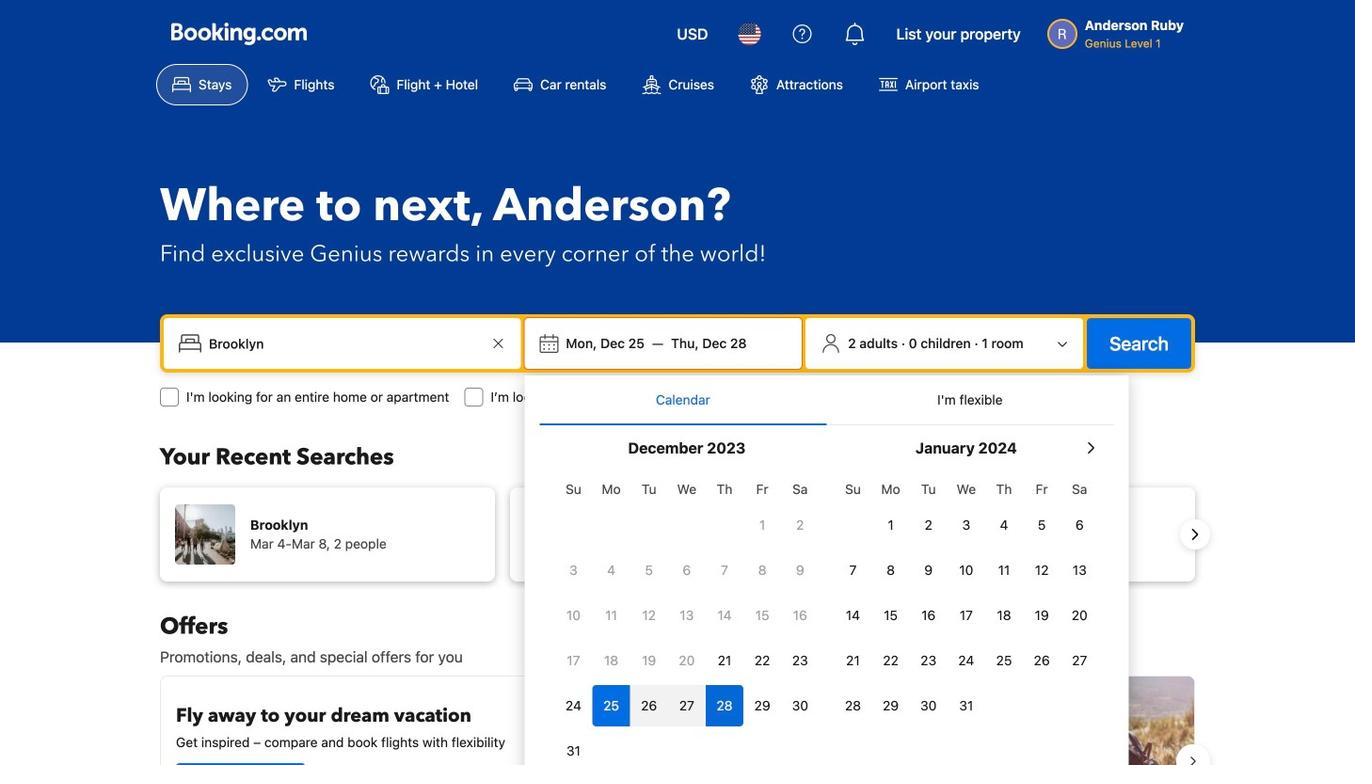 Task type: locate. For each thing, give the bounding box(es) containing it.
16 December 2023 checkbox
[[781, 595, 819, 636]]

10 January 2024 checkbox
[[948, 550, 985, 591]]

22 January 2024 checkbox
[[872, 640, 910, 682]]

region
[[145, 480, 1211, 589], [145, 668, 1211, 765]]

5 December 2023 checkbox
[[630, 550, 668, 591]]

1 December 2023 checkbox
[[744, 505, 781, 546]]

26 December 2023 checkbox
[[630, 685, 668, 727]]

15 January 2024 checkbox
[[872, 595, 910, 636]]

25 January 2024 checkbox
[[985, 640, 1023, 682]]

1 vertical spatial region
[[145, 668, 1211, 765]]

2 grid from the left
[[834, 471, 1099, 727]]

22 December 2023 checkbox
[[744, 640, 781, 682]]

1 region from the top
[[145, 480, 1211, 589]]

4 cell from the left
[[706, 682, 744, 727]]

0 vertical spatial region
[[145, 480, 1211, 589]]

tab list
[[540, 376, 1114, 426]]

grid
[[555, 471, 819, 765], [834, 471, 1099, 727]]

12 January 2024 checkbox
[[1023, 550, 1061, 591]]

1 January 2024 checkbox
[[872, 505, 910, 546]]

26 January 2024 checkbox
[[1023, 640, 1061, 682]]

1 horizontal spatial grid
[[834, 471, 1099, 727]]

24 January 2024 checkbox
[[948, 640, 985, 682]]

booking.com image
[[171, 23, 307, 45]]

20 January 2024 checkbox
[[1061, 595, 1099, 636]]

13 January 2024 checkbox
[[1061, 550, 1099, 591]]

2 region from the top
[[145, 668, 1211, 765]]

28 January 2024 checkbox
[[834, 685, 872, 727]]

28 December 2023 checkbox
[[706, 685, 744, 727]]

3 December 2023 checkbox
[[555, 550, 593, 591]]

23 December 2023 checkbox
[[781, 640, 819, 682]]

cell
[[593, 682, 630, 727], [630, 682, 668, 727], [668, 682, 706, 727], [706, 682, 744, 727]]

group of friends hiking in the mountains on a sunny day image
[[686, 677, 1195, 765]]

0 horizontal spatial grid
[[555, 471, 819, 765]]

fly away to your dream vacation image
[[537, 692, 654, 765]]



Task type: describe. For each thing, give the bounding box(es) containing it.
5 January 2024 checkbox
[[1023, 505, 1061, 546]]

31 December 2023 checkbox
[[555, 730, 593, 765]]

2 December 2023 checkbox
[[781, 505, 819, 546]]

9 January 2024 checkbox
[[910, 550, 948, 591]]

7 December 2023 checkbox
[[706, 550, 744, 591]]

15 December 2023 checkbox
[[744, 595, 781, 636]]

30 December 2023 checkbox
[[781, 685, 819, 727]]

14 January 2024 checkbox
[[834, 595, 872, 636]]

18 January 2024 checkbox
[[985, 595, 1023, 636]]

10 December 2023 checkbox
[[555, 595, 593, 636]]

17 December 2023 checkbox
[[555, 640, 593, 682]]

21 January 2024 checkbox
[[834, 640, 872, 682]]

25 December 2023 checkbox
[[593, 685, 630, 727]]

2 January 2024 checkbox
[[910, 505, 948, 546]]

1 grid from the left
[[555, 471, 819, 765]]

21 December 2023 checkbox
[[706, 640, 744, 682]]

1 cell from the left
[[593, 682, 630, 727]]

13 December 2023 checkbox
[[668, 595, 706, 636]]

3 cell from the left
[[668, 682, 706, 727]]

6 December 2023 checkbox
[[668, 550, 706, 591]]

19 January 2024 checkbox
[[1023, 595, 1061, 636]]

18 December 2023 checkbox
[[593, 640, 630, 682]]

20 December 2023 checkbox
[[668, 640, 706, 682]]

your account menu anderson ruby genius level 1 element
[[1047, 8, 1192, 52]]

12 December 2023 checkbox
[[630, 595, 668, 636]]

8 January 2024 checkbox
[[872, 550, 910, 591]]

4 January 2024 checkbox
[[985, 505, 1023, 546]]

31 January 2024 checkbox
[[948, 685, 985, 727]]

17 January 2024 checkbox
[[948, 595, 985, 636]]

27 January 2024 checkbox
[[1061, 640, 1099, 682]]

29 January 2024 checkbox
[[872, 685, 910, 727]]

3 January 2024 checkbox
[[948, 505, 985, 546]]

2 cell from the left
[[630, 682, 668, 727]]

24 December 2023 checkbox
[[555, 685, 593, 727]]

11 January 2024 checkbox
[[985, 550, 1023, 591]]

19 December 2023 checkbox
[[630, 640, 668, 682]]

9 December 2023 checkbox
[[781, 550, 819, 591]]

6 January 2024 checkbox
[[1061, 505, 1099, 546]]

7 January 2024 checkbox
[[834, 550, 872, 591]]

30 January 2024 checkbox
[[910, 685, 948, 727]]

27 December 2023 checkbox
[[668, 685, 706, 727]]

11 December 2023 checkbox
[[593, 595, 630, 636]]

Where are you going? field
[[201, 327, 487, 361]]

29 December 2023 checkbox
[[744, 685, 781, 727]]

next image
[[1184, 523, 1207, 546]]

14 December 2023 checkbox
[[706, 595, 744, 636]]

4 December 2023 checkbox
[[593, 550, 630, 591]]

23 January 2024 checkbox
[[910, 640, 948, 682]]

8 December 2023 checkbox
[[744, 550, 781, 591]]

16 January 2024 checkbox
[[910, 595, 948, 636]]



Task type: vqa. For each thing, say whether or not it's contained in the screenshot.
6 January 2024 checkbox
yes



